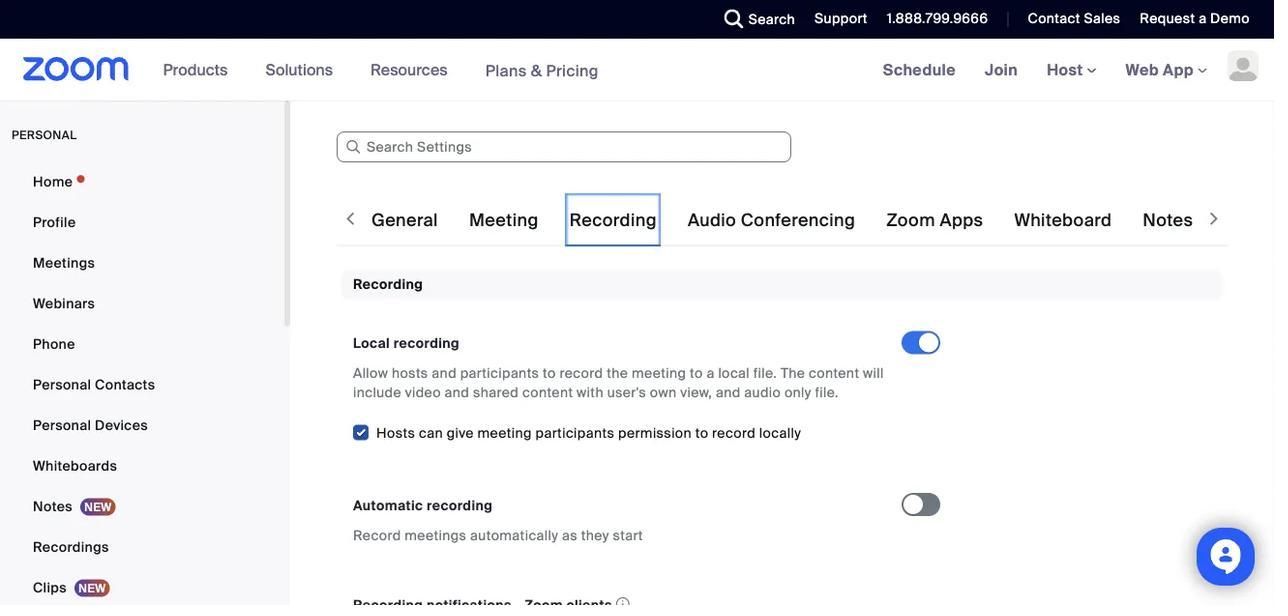 Task type: vqa. For each thing, say whether or not it's contained in the screenshot.
the Search Settings text box
yes



Task type: locate. For each thing, give the bounding box(es) containing it.
1.888.799.9666
[[887, 10, 988, 28]]

notes inside personal menu menu
[[33, 498, 73, 516]]

0 horizontal spatial a
[[707, 365, 715, 383]]

1 vertical spatial recording
[[427, 497, 493, 515]]

recording up hosts
[[394, 335, 460, 353]]

web
[[1126, 60, 1159, 80]]

home
[[33, 173, 73, 191]]

0 vertical spatial file.
[[754, 365, 777, 383]]

content left the will
[[809, 365, 860, 383]]

general
[[372, 209, 438, 232]]

1 horizontal spatial record
[[712, 424, 756, 442]]

meeting
[[469, 209, 539, 232]]

Search Settings text field
[[337, 132, 791, 163]]

the
[[781, 365, 805, 383]]

profile picture image
[[1228, 50, 1259, 81]]

record up with
[[560, 365, 603, 383]]

recording up the meetings
[[427, 497, 493, 515]]

1.888.799.9666 button
[[873, 0, 993, 39], [887, 10, 988, 28]]

0 vertical spatial record
[[560, 365, 603, 383]]

search button
[[710, 0, 800, 39]]

record inside allow hosts and participants to record the meeting to a local file. the content will include video and shared content with user's own view, and audio only file.
[[560, 365, 603, 383]]

participants up "shared"
[[460, 365, 539, 383]]

zoom apps
[[887, 209, 984, 232]]

1 vertical spatial participants
[[536, 424, 615, 442]]

own
[[650, 384, 677, 402]]

0 vertical spatial content
[[809, 365, 860, 383]]

and right video
[[445, 384, 469, 402]]

to
[[543, 365, 556, 383], [690, 365, 703, 383], [695, 424, 709, 442]]

0 horizontal spatial notes
[[33, 498, 73, 516]]

as
[[562, 527, 578, 545]]

1 vertical spatial content
[[522, 384, 573, 402]]

plans & pricing
[[485, 60, 599, 81]]

and up video
[[432, 365, 457, 383]]

shared
[[473, 384, 519, 402]]

can
[[419, 424, 443, 442]]

0 vertical spatial a
[[1199, 10, 1207, 28]]

0 horizontal spatial record
[[560, 365, 603, 383]]

1 horizontal spatial recording
[[570, 209, 657, 232]]

participants
[[460, 365, 539, 383], [536, 424, 615, 442]]

1 personal from the top
[[33, 376, 91, 394]]

1 vertical spatial a
[[707, 365, 715, 383]]

application inside recording element
[[353, 592, 884, 606]]

0 horizontal spatial recording
[[353, 276, 423, 294]]

personal
[[33, 376, 91, 394], [33, 417, 91, 434]]

file.
[[754, 365, 777, 383], [815, 384, 839, 402]]

tabs of my account settings page tab list
[[368, 194, 1274, 248]]

local
[[718, 365, 750, 383]]

and
[[432, 365, 457, 383], [445, 384, 469, 402], [716, 384, 741, 402]]

file. right only
[[815, 384, 839, 402]]

2 personal from the top
[[33, 417, 91, 434]]

record
[[560, 365, 603, 383], [712, 424, 756, 442]]

personal contacts
[[33, 376, 155, 394]]

contacts
[[95, 376, 155, 394]]

recording down search settings text field
[[570, 209, 657, 232]]

plans & pricing link
[[485, 60, 599, 81], [485, 60, 599, 81]]

search
[[749, 10, 795, 28]]

recording
[[570, 209, 657, 232], [353, 276, 423, 294]]

meeting up own
[[632, 365, 686, 383]]

0 vertical spatial recording
[[394, 335, 460, 353]]

a left local on the right
[[707, 365, 715, 383]]

whiteboards link
[[0, 447, 284, 486]]

clips
[[33, 579, 67, 597]]

record
[[353, 527, 401, 545]]

&
[[531, 60, 542, 81]]

whiteboards
[[33, 457, 117, 475]]

1 vertical spatial recording
[[353, 276, 423, 294]]

0 vertical spatial personal
[[33, 376, 91, 394]]

personal for personal contacts
[[33, 376, 91, 394]]

solutions
[[266, 60, 333, 80]]

personal down phone in the left bottom of the page
[[33, 376, 91, 394]]

a left demo on the right top
[[1199, 10, 1207, 28]]

video
[[405, 384, 441, 402]]

meeting down "shared"
[[478, 424, 532, 442]]

0 vertical spatial recording
[[570, 209, 657, 232]]

notes up recordings
[[33, 498, 73, 516]]

will
[[863, 365, 884, 383]]

user's
[[607, 384, 646, 402]]

contact sales link
[[1013, 0, 1126, 39], [1028, 10, 1121, 28]]

notes left scroll right 'icon'
[[1143, 209, 1193, 232]]

content left with
[[522, 384, 573, 402]]

1 vertical spatial meeting
[[478, 424, 532, 442]]

1 vertical spatial personal
[[33, 417, 91, 434]]

meetings
[[33, 254, 95, 272]]

0 vertical spatial meeting
[[632, 365, 686, 383]]

0 horizontal spatial meeting
[[478, 424, 532, 442]]

recording for meetings
[[427, 497, 493, 515]]

profile link
[[0, 203, 284, 242]]

info outline image
[[616, 592, 630, 606]]

1 horizontal spatial meeting
[[632, 365, 686, 383]]

1 horizontal spatial content
[[809, 365, 860, 383]]

personal up whiteboards
[[33, 417, 91, 434]]

support
[[815, 10, 868, 28]]

personal devices
[[33, 417, 148, 434]]

0 vertical spatial participants
[[460, 365, 539, 383]]

file. up audio
[[754, 365, 777, 383]]

locally
[[759, 424, 801, 442]]

1 vertical spatial record
[[712, 424, 756, 442]]

contact
[[1028, 10, 1081, 28]]

notes
[[1143, 209, 1193, 232], [33, 498, 73, 516]]

and down local on the right
[[716, 384, 741, 402]]

view,
[[680, 384, 712, 402]]

application
[[353, 592, 884, 606]]

1 horizontal spatial file.
[[815, 384, 839, 402]]

meeting inside allow hosts and participants to record the meeting to a local file. the content will include video and shared content with user's own view, and audio only file.
[[632, 365, 686, 383]]

recording inside the tabs of my account settings page tab list
[[570, 209, 657, 232]]

1 vertical spatial file.
[[815, 384, 839, 402]]

support link
[[800, 0, 873, 39], [815, 10, 868, 28]]

record left locally
[[712, 424, 756, 442]]

host
[[1047, 60, 1087, 80]]

recording up local
[[353, 276, 423, 294]]

0 vertical spatial notes
[[1143, 209, 1193, 232]]

join
[[985, 60, 1018, 80]]

allow hosts and participants to record the meeting to a local file. the content will include video and shared content with user's own view, and audio only file.
[[353, 365, 884, 402]]

audio
[[688, 209, 736, 232]]

a
[[1199, 10, 1207, 28], [707, 365, 715, 383]]

audio conferencing
[[688, 209, 856, 232]]

a inside allow hosts and participants to record the meeting to a local file. the content will include video and shared content with user's own view, and audio only file.
[[707, 365, 715, 383]]

participants down with
[[536, 424, 615, 442]]

they
[[581, 527, 609, 545]]

recording for hosts
[[394, 335, 460, 353]]

personal for personal devices
[[33, 417, 91, 434]]

banner
[[0, 39, 1274, 102]]

recording
[[394, 335, 460, 353], [427, 497, 493, 515]]

meeting
[[632, 365, 686, 383], [478, 424, 532, 442]]

1 vertical spatial notes
[[33, 498, 73, 516]]

1 horizontal spatial notes
[[1143, 209, 1193, 232]]

1.888.799.9666 button up schedule
[[873, 0, 993, 39]]

zoom logo image
[[23, 57, 129, 81]]

to up 'view,'
[[690, 365, 703, 383]]

phone link
[[0, 325, 284, 364]]



Task type: describe. For each thing, give the bounding box(es) containing it.
clips link
[[0, 569, 284, 606]]

personal
[[12, 128, 77, 143]]

resources button
[[371, 39, 456, 101]]

phone
[[33, 335, 75, 353]]

whiteboard
[[1014, 209, 1112, 232]]

to left the
[[543, 365, 556, 383]]

record meetings automatically as they start
[[353, 527, 643, 545]]

request a demo
[[1140, 10, 1250, 28]]

web app button
[[1126, 60, 1208, 80]]

permission
[[618, 424, 692, 442]]

schedule link
[[869, 39, 971, 101]]

products
[[163, 60, 228, 80]]

1 horizontal spatial a
[[1199, 10, 1207, 28]]

participants inside allow hosts and participants to record the meeting to a local file. the content will include video and shared content with user's own view, and audio only file.
[[460, 365, 539, 383]]

to down 'view,'
[[695, 424, 709, 442]]

0 horizontal spatial file.
[[754, 365, 777, 383]]

webinars
[[33, 295, 95, 313]]

with
[[577, 384, 604, 402]]

notes link
[[0, 488, 284, 526]]

contact sales
[[1028, 10, 1121, 28]]

recordings
[[33, 538, 109, 556]]

solutions button
[[266, 39, 342, 101]]

the
[[607, 365, 628, 383]]

start
[[613, 527, 643, 545]]

banner containing products
[[0, 39, 1274, 102]]

only
[[785, 384, 812, 402]]

meetings link
[[0, 244, 284, 283]]

schedule
[[883, 60, 956, 80]]

local
[[353, 335, 390, 353]]

sales
[[1084, 10, 1121, 28]]

1.888.799.9666 button up schedule link at the top right
[[887, 10, 988, 28]]

automatic
[[353, 497, 423, 515]]

personal contacts link
[[0, 366, 284, 404]]

personal devices link
[[0, 406, 284, 445]]

give
[[447, 424, 474, 442]]

meetings
[[405, 527, 467, 545]]

demo
[[1211, 10, 1250, 28]]

webinars link
[[0, 284, 284, 323]]

conferencing
[[741, 209, 856, 232]]

profile
[[33, 213, 76, 231]]

local recording
[[353, 335, 460, 353]]

devices
[[95, 417, 148, 434]]

scroll left image
[[341, 209, 360, 228]]

hosts
[[376, 424, 415, 442]]

recording element
[[342, 270, 1223, 606]]

pricing
[[546, 60, 599, 81]]

meetings navigation
[[869, 39, 1274, 102]]

hosts can give meeting participants permission to record locally
[[376, 424, 801, 442]]

app
[[1163, 60, 1194, 80]]

automatically
[[470, 527, 559, 545]]

request
[[1140, 10, 1195, 28]]

notes inside the tabs of my account settings page tab list
[[1143, 209, 1193, 232]]

scroll right image
[[1205, 209, 1224, 228]]

apps
[[940, 209, 984, 232]]

host button
[[1047, 60, 1097, 80]]

hosts
[[392, 365, 428, 383]]

products button
[[163, 39, 236, 101]]

include
[[353, 384, 402, 402]]

web app
[[1126, 60, 1194, 80]]

product information navigation
[[149, 39, 613, 102]]

zoom
[[887, 209, 935, 232]]

audio
[[744, 384, 781, 402]]

0 horizontal spatial content
[[522, 384, 573, 402]]

resources
[[371, 60, 448, 80]]

personal menu menu
[[0, 163, 284, 606]]

recordings link
[[0, 528, 284, 567]]

home link
[[0, 163, 284, 201]]

allow
[[353, 365, 388, 383]]

plans
[[485, 60, 527, 81]]

automatic recording
[[353, 497, 493, 515]]

join link
[[971, 39, 1033, 101]]



